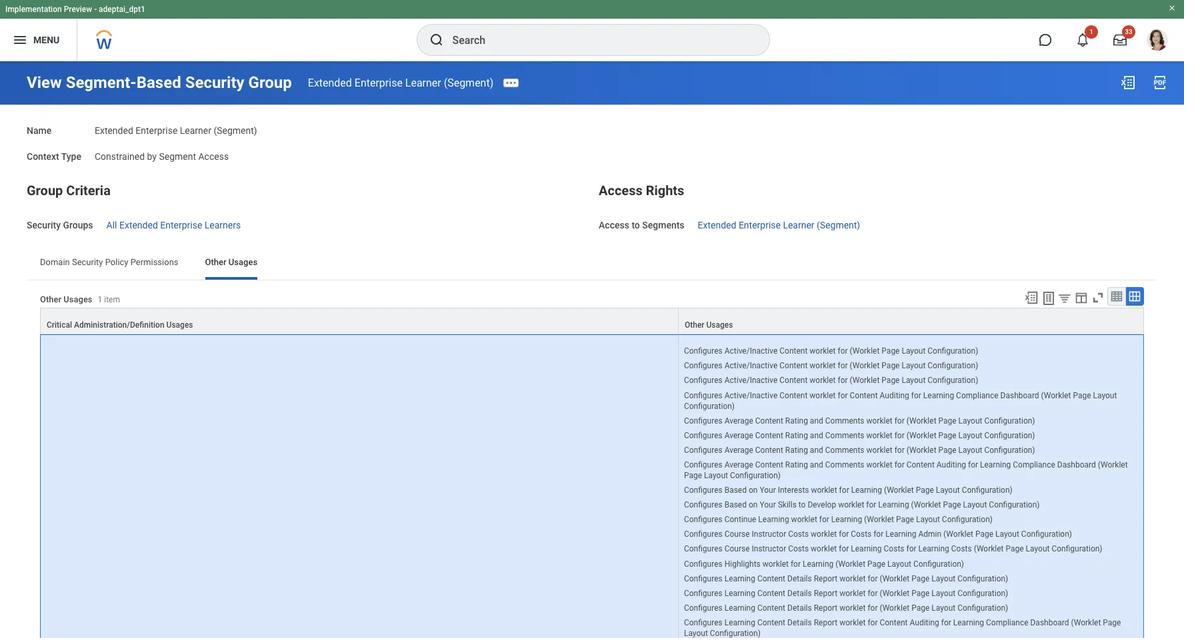 Task type: describe. For each thing, give the bounding box(es) containing it.
3 configures active/inactive content worklet for (worklet page layout configuration) element from the top
[[684, 374, 979, 386]]

configures highlights worklet for learning (worklet page layout configuration) element
[[684, 557, 964, 569]]

configures for configures course instructor costs worklet for costs for learning admin (worklet page layout configuration) element
[[684, 530, 723, 540]]

layout inside configures course instructor costs worklet for costs for learning admin (worklet page layout configuration) element
[[996, 530, 1020, 540]]

1 vertical spatial other
[[40, 294, 61, 305]]

constrained
[[95, 151, 145, 162]]

rights
[[646, 182, 685, 198]]

1 active/inactive from the top
[[725, 347, 778, 356]]

row containing configures active/inactive content worklet for (worklet page layout configuration)
[[40, 335, 1144, 639]]

critical
[[47, 321, 72, 330]]

item
[[104, 295, 120, 305]]

configuration) inside "configures active/inactive content worklet for content auditing for learning compliance dashboard (worklet page layout configuration)"
[[684, 402, 735, 411]]

(worklet inside "configures active/inactive content worklet for content auditing for learning compliance dashboard (worklet page layout configuration)"
[[1041, 391, 1071, 401]]

click to view/edit grid preferences image
[[1074, 291, 1089, 306]]

configures course instructor costs worklet for learning costs for learning costs (worklet page layout configuration) element
[[684, 542, 1103, 554]]

3 configures average content rating and comments worklet for (worklet page layout configuration) from the top
[[684, 446, 1035, 455]]

2 configures average content rating and comments worklet for (worklet page layout configuration) element from the top
[[684, 429, 1035, 441]]

profile logan mcneil image
[[1147, 29, 1168, 53]]

average for configures average content rating and comments worklet for content auditing for learning compliance dashboard (worklet page layout configuration) element
[[725, 461, 753, 470]]

auditing inside configures learning content details report worklet for content auditing for learning compliance dashboard (worklet page layout configuration)
[[910, 619, 940, 628]]

auditing inside configures average content rating and comments worklet for content auditing for learning compliance dashboard (worklet page layout configuration)
[[937, 461, 966, 470]]

details inside configures learning content details report worklet for content auditing for learning compliance dashboard (worklet page layout configuration)
[[788, 619, 812, 628]]

other usages button
[[679, 309, 1144, 334]]

group criteria
[[27, 182, 111, 198]]

configures based on your skills to develop worklet for learning (worklet page layout configuration)
[[684, 501, 1040, 510]]

(segment) for view segment-based security group
[[444, 76, 494, 89]]

enterprise inside access rights group
[[739, 220, 781, 230]]

2 configures active/inactive content worklet for (worklet page layout configuration) from the top
[[684, 362, 979, 371]]

rating for configures average content rating and comments worklet for content auditing for learning compliance dashboard (worklet page layout configuration) element
[[785, 461, 808, 470]]

compliance inside "configures active/inactive content worklet for content auditing for learning compliance dashboard (worklet page layout configuration)"
[[956, 391, 999, 401]]

1 configures average content rating and comments worklet for (worklet page layout configuration) element from the top
[[684, 414, 1035, 426]]

3 configures active/inactive content worklet for (worklet page layout configuration) from the top
[[684, 376, 979, 386]]

configures for 1st configures average content rating and comments worklet for (worklet page layout configuration) element from the bottom of the items selected list
[[684, 446, 723, 455]]

notifications element
[[1154, 27, 1164, 37]]

extended for "name" element
[[95, 125, 133, 136]]

menu button
[[0, 19, 77, 61]]

comments for configures average content rating and comments worklet for content auditing for learning compliance dashboard (worklet page layout configuration) element
[[825, 461, 865, 470]]

1 inside button
[[1090, 28, 1094, 35]]

configures course instructor costs worklet for learning costs for learning costs (worklet page layout configuration)
[[684, 545, 1103, 554]]

on for interests
[[749, 486, 758, 496]]

report for configures learning content details report worklet for content auditing for learning compliance dashboard (worklet page layout configuration) element
[[814, 619, 838, 628]]

2 horizontal spatial security
[[185, 73, 245, 92]]

other usages 1 item
[[40, 294, 120, 305]]

implementation
[[5, 5, 62, 14]]

0 vertical spatial based
[[136, 73, 181, 92]]

(worklet inside configures average content rating and comments worklet for content auditing for learning compliance dashboard (worklet page layout configuration)
[[1098, 461, 1128, 470]]

search image
[[428, 32, 445, 48]]

name element
[[95, 117, 257, 137]]

2 configures active/inactive content worklet for (worklet page layout configuration) element from the top
[[684, 359, 979, 371]]

configures for second the "configures learning content details report worklet for (worklet page layout configuration)" element from the bottom
[[684, 589, 723, 599]]

continue
[[725, 516, 757, 525]]

worklet inside "configures active/inactive content worklet for content auditing for learning compliance dashboard (worklet page layout configuration)"
[[810, 391, 836, 401]]

segment-
[[66, 73, 136, 92]]

1 button
[[1068, 25, 1098, 55]]

your for skills
[[760, 501, 776, 510]]

configures continue learning worklet for learning (worklet page layout configuration) element
[[684, 513, 993, 525]]

configures based on your skills to develop worklet for learning (worklet page layout configuration) element
[[684, 498, 1040, 510]]

0 vertical spatial group
[[248, 73, 292, 92]]

enterprise inside the group criteria group
[[160, 220, 202, 230]]

inbox large image
[[1114, 33, 1127, 47]]

group criteria button
[[27, 182, 111, 198]]

configures for configures average content rating and comments worklet for content auditing for learning compliance dashboard (worklet page layout configuration) element
[[684, 461, 723, 470]]

skills
[[778, 501, 797, 510]]

to inside configures based on your skills to develop worklet for learning (worklet page layout configuration) element
[[799, 501, 806, 510]]

export to excel image
[[1024, 291, 1039, 306]]

segment
[[159, 151, 196, 162]]

1 configures from the top
[[684, 347, 723, 356]]

context type
[[27, 151, 81, 162]]

configures for configures active/inactive content worklet for content auditing for learning compliance dashboard (worklet page layout configuration) element
[[684, 391, 723, 401]]

configures for configures course instructor costs worklet for learning costs for learning costs (worklet page layout configuration) element
[[684, 545, 723, 554]]

instructor for learning
[[752, 545, 786, 554]]

constrained by segment access
[[95, 151, 229, 162]]

configures average content rating and comments worklet for content auditing for learning compliance dashboard (worklet page layout configuration) element
[[684, 458, 1128, 481]]

based for configures based on your skills to develop worklet for learning (worklet page layout configuration)
[[725, 501, 747, 510]]

based for configures based on your interests worklet for learning (worklet page layout configuration)
[[725, 486, 747, 496]]

and for configures average content rating and comments worklet for content auditing for learning compliance dashboard (worklet page layout configuration) element
[[810, 461, 824, 470]]

average for 1st configures average content rating and comments worklet for (worklet page layout configuration) element from the top of the items selected list
[[725, 417, 753, 426]]

security inside the group criteria group
[[27, 220, 61, 230]]

33
[[1125, 28, 1133, 35]]

your for interests
[[760, 486, 776, 496]]

interests
[[778, 486, 809, 496]]

view segment-based security group main content
[[0, 61, 1184, 639]]

highlights
[[725, 560, 761, 569]]

configures for first the "configures learning content details report worklet for (worklet page layout configuration)" element
[[684, 575, 723, 584]]

enterprise inside "name" element
[[136, 125, 178, 136]]

extended for the "extended enterprise learner (segment)" link for view segment-based security group
[[308, 76, 352, 89]]

learning inside "configures active/inactive content worklet for content auditing for learning compliance dashboard (worklet page layout configuration)"
[[924, 391, 954, 401]]

toolbar inside view segment-based security group "main content"
[[1018, 288, 1144, 308]]

rating for 1st configures average content rating and comments worklet for (worklet page layout configuration) element from the top of the items selected list
[[785, 417, 808, 426]]

on for skills
[[749, 501, 758, 510]]

close environment banner image
[[1168, 4, 1176, 12]]

1 details from the top
[[788, 575, 812, 584]]

average for second configures average content rating and comments worklet for (worklet page layout configuration) element
[[725, 431, 753, 441]]

report for 1st the "configures learning content details report worklet for (worklet page layout configuration)" element from the bottom
[[814, 604, 838, 613]]

permissions
[[131, 258, 178, 268]]

select to filter grid data image
[[1058, 292, 1072, 306]]

learner for access to segments
[[783, 220, 815, 230]]

course for configures course instructor costs worklet for costs for learning admin (worklet page layout configuration)
[[725, 530, 750, 540]]

security inside tab list
[[72, 258, 103, 268]]

export to worksheets image
[[1041, 291, 1057, 307]]

policy
[[105, 258, 128, 268]]

33 button
[[1106, 25, 1136, 55]]

tab list inside view segment-based security group "main content"
[[27, 248, 1158, 280]]

(worklet inside configures learning content details report worklet for content auditing for learning compliance dashboard (worklet page layout configuration)
[[1071, 619, 1101, 628]]

configures course instructor costs worklet for costs for learning admin (worklet page layout configuration)
[[684, 530, 1072, 540]]

configures learning content details report worklet for (worklet page layout configuration) for 1st the "configures learning content details report worklet for (worklet page layout configuration)" element from the bottom
[[684, 604, 1009, 613]]

configuration) inside configures average content rating and comments worklet for content auditing for learning compliance dashboard (worklet page layout configuration)
[[730, 472, 781, 481]]

segments
[[642, 220, 685, 230]]

by
[[147, 151, 157, 162]]

and for 1st configures average content rating and comments worklet for (worklet page layout configuration) element from the top of the items selected list
[[810, 417, 824, 426]]

average for 1st configures average content rating and comments worklet for (worklet page layout configuration) element from the bottom of the items selected list
[[725, 446, 753, 455]]

compliance inside configures learning content details report worklet for content auditing for learning compliance dashboard (worklet page layout configuration)
[[986, 619, 1029, 628]]

expand table image
[[1128, 290, 1142, 304]]

table image
[[1110, 290, 1124, 304]]

layout inside configures average content rating and comments worklet for content auditing for learning compliance dashboard (worklet page layout configuration)
[[704, 472, 728, 481]]

group criteria group
[[27, 180, 586, 232]]

row containing critical administration/definition usages
[[40, 308, 1144, 335]]

access rights group
[[599, 180, 1158, 232]]

name
[[27, 125, 51, 136]]

2 configures average content rating and comments worklet for (worklet page layout configuration) from the top
[[684, 431, 1035, 441]]

extended enterprise learner (segment) link for access to segments
[[698, 217, 860, 230]]

layout inside configures learning content details report worklet for content auditing for learning compliance dashboard (worklet page layout configuration)
[[684, 629, 708, 639]]

all extended enterprise learners link
[[106, 217, 241, 230]]

admin
[[919, 530, 942, 540]]

administration/definition
[[74, 321, 164, 330]]

1 horizontal spatial other
[[205, 258, 226, 268]]

configures highlights worklet for learning (worklet page layout configuration)
[[684, 560, 964, 569]]



Task type: vqa. For each thing, say whether or not it's contained in the screenshot.
bottommost items
no



Task type: locate. For each thing, give the bounding box(es) containing it.
row
[[40, 308, 1144, 335], [40, 335, 1144, 639]]

15 configures from the top
[[684, 575, 723, 584]]

report inside configures learning content details report worklet for content auditing for learning compliance dashboard (worklet page layout configuration)
[[814, 619, 838, 628]]

5 configures from the top
[[684, 417, 723, 426]]

1 vertical spatial auditing
[[937, 461, 966, 470]]

usages
[[229, 258, 257, 268], [64, 294, 92, 305], [166, 321, 193, 330], [707, 321, 733, 330]]

group inside group
[[27, 182, 63, 198]]

extended enterprise learner (segment) inside access rights group
[[698, 220, 860, 230]]

configures for configures continue learning worklet for learning (worklet page layout configuration) element
[[684, 516, 723, 525]]

2 configures learning content details report worklet for (worklet page layout configuration) from the top
[[684, 589, 1009, 599]]

8 configures from the top
[[684, 461, 723, 470]]

configures course instructor costs worklet for costs for learning admin (worklet page layout configuration) element
[[684, 528, 1072, 540]]

rating
[[785, 417, 808, 426], [785, 431, 808, 441], [785, 446, 808, 455], [785, 461, 808, 470]]

2 rating from the top
[[785, 431, 808, 441]]

0 horizontal spatial extended enterprise learner (segment) link
[[308, 76, 494, 89]]

1 vertical spatial extended enterprise learner (segment) link
[[698, 217, 860, 230]]

criteria
[[66, 182, 111, 198]]

1 vertical spatial other usages
[[685, 321, 733, 330]]

extended for the "extended enterprise learner (segment)" link in access rights group
[[698, 220, 737, 230]]

0 vertical spatial 1
[[1090, 28, 1094, 35]]

critical administration/definition usages button
[[41, 309, 678, 334]]

and
[[810, 417, 824, 426], [810, 431, 824, 441], [810, 446, 824, 455], [810, 461, 824, 470]]

configures based on your interests worklet for learning (worklet page layout configuration) element
[[684, 484, 1013, 496]]

content
[[780, 347, 808, 356], [780, 362, 808, 371], [780, 376, 808, 386], [780, 391, 808, 401], [850, 391, 878, 401], [755, 417, 784, 426], [755, 431, 784, 441], [755, 446, 784, 455], [755, 461, 784, 470], [907, 461, 935, 470], [758, 575, 786, 584], [758, 589, 786, 599], [758, 604, 786, 613], [758, 619, 786, 628], [880, 619, 908, 628]]

access up access to segments
[[599, 182, 643, 198]]

extended inside "name" element
[[95, 125, 133, 136]]

configures for configures based on your skills to develop worklet for learning (worklet page layout configuration) element at right
[[684, 501, 723, 510]]

report
[[814, 575, 838, 584], [814, 589, 838, 599], [814, 604, 838, 613], [814, 619, 838, 628]]

1 vertical spatial configures average content rating and comments worklet for (worklet page layout configuration)
[[684, 431, 1035, 441]]

worklet inside configures average content rating and comments worklet for content auditing for learning compliance dashboard (worklet page layout configuration)
[[867, 461, 893, 470]]

3 active/inactive from the top
[[725, 376, 778, 386]]

view segment-based security group
[[27, 73, 292, 92]]

3 rating from the top
[[785, 446, 808, 455]]

menu banner
[[0, 0, 1184, 61]]

auditing inside "configures active/inactive content worklet for content auditing for learning compliance dashboard (worklet page layout configuration)"
[[880, 391, 910, 401]]

0 vertical spatial to
[[632, 220, 640, 230]]

1 vertical spatial to
[[799, 501, 806, 510]]

0 vertical spatial compliance
[[956, 391, 999, 401]]

your left interests
[[760, 486, 776, 496]]

configures for configures based on your interests worklet for learning (worklet page layout configuration) element
[[684, 486, 723, 496]]

worklet inside configures learning content details report worklet for content auditing for learning compliance dashboard (worklet page layout configuration)
[[840, 619, 866, 628]]

1 configures average content rating and comments worklet for (worklet page layout configuration) from the top
[[684, 417, 1035, 426]]

12 configures from the top
[[684, 530, 723, 540]]

domain
[[40, 258, 70, 268]]

1 configures learning content details report worklet for (worklet page layout configuration) from the top
[[684, 575, 1009, 584]]

1 vertical spatial on
[[749, 501, 758, 510]]

your
[[760, 486, 776, 496], [760, 501, 776, 510]]

7 configures from the top
[[684, 446, 723, 455]]

instructor up highlights
[[752, 545, 786, 554]]

extended
[[308, 76, 352, 89], [95, 125, 133, 136], [119, 220, 158, 230], [698, 220, 737, 230]]

2 details from the top
[[788, 589, 812, 599]]

other inside "other usages" popup button
[[685, 321, 705, 330]]

page inside configures average content rating and comments worklet for content auditing for learning compliance dashboard (worklet page layout configuration)
[[684, 472, 702, 481]]

2 and from the top
[[810, 431, 824, 441]]

details
[[788, 575, 812, 584], [788, 589, 812, 599], [788, 604, 812, 613], [788, 619, 812, 628]]

1 vertical spatial course
[[725, 545, 750, 554]]

configures learning content details report worklet for (worklet page layout configuration)
[[684, 575, 1009, 584], [684, 589, 1009, 599], [684, 604, 1009, 613]]

3 configures average content rating and comments worklet for (worklet page layout configuration) element from the top
[[684, 443, 1035, 455]]

10 configures from the top
[[684, 501, 723, 510]]

3 report from the top
[[814, 604, 838, 613]]

2 vertical spatial based
[[725, 501, 747, 510]]

configures based on your interests worklet for learning (worklet page layout configuration)
[[684, 486, 1013, 496]]

2 your from the top
[[760, 501, 776, 510]]

0 vertical spatial configures active/inactive content worklet for (worklet page layout configuration) element
[[684, 344, 979, 356]]

on
[[749, 486, 758, 496], [749, 501, 758, 510]]

0 vertical spatial configures average content rating and comments worklet for (worklet page layout configuration) element
[[684, 414, 1035, 426]]

1 vertical spatial extended enterprise learner (segment)
[[95, 125, 257, 136]]

0 horizontal spatial to
[[632, 220, 640, 230]]

2 vertical spatial compliance
[[986, 619, 1029, 628]]

learners
[[205, 220, 241, 230]]

0 vertical spatial learner
[[405, 76, 441, 89]]

(segment) inside access rights group
[[817, 220, 860, 230]]

2 vertical spatial configures active/inactive content worklet for (worklet page layout configuration) element
[[684, 374, 979, 386]]

2 vertical spatial other
[[685, 321, 705, 330]]

extended enterprise learner (segment) link for view segment-based security group
[[308, 76, 494, 89]]

13 configures from the top
[[684, 545, 723, 554]]

configures active/inactive content worklet for content auditing for learning compliance dashboard (worklet page layout configuration)
[[684, 391, 1117, 411]]

other usages
[[205, 258, 257, 268], [685, 321, 733, 330]]

page
[[882, 347, 900, 356], [882, 362, 900, 371], [882, 376, 900, 386], [1073, 391, 1091, 401], [939, 417, 957, 426], [939, 431, 957, 441], [939, 446, 957, 455], [684, 472, 702, 481], [916, 486, 934, 496], [943, 501, 961, 510], [896, 516, 914, 525], [976, 530, 994, 540], [1006, 545, 1024, 554], [868, 560, 886, 569], [912, 575, 930, 584], [912, 589, 930, 599], [912, 604, 930, 613], [1103, 619, 1121, 628]]

rating for second configures average content rating and comments worklet for (worklet page layout configuration) element
[[785, 431, 808, 441]]

instructor for costs
[[752, 530, 786, 540]]

0 vertical spatial course
[[725, 530, 750, 540]]

0 vertical spatial extended enterprise learner (segment) link
[[308, 76, 494, 89]]

0 vertical spatial other
[[205, 258, 226, 268]]

to right skills
[[799, 501, 806, 510]]

1 vertical spatial (segment)
[[214, 125, 257, 136]]

1 vertical spatial configures active/inactive content worklet for (worklet page layout configuration) element
[[684, 359, 979, 371]]

4 details from the top
[[788, 619, 812, 628]]

3 configures learning content details report worklet for (worklet page layout configuration) element from the top
[[684, 601, 1009, 613]]

course
[[725, 530, 750, 540], [725, 545, 750, 554]]

dashboard inside configures average content rating and comments worklet for content auditing for learning compliance dashboard (worklet page layout configuration)
[[1058, 461, 1096, 470]]

1 horizontal spatial to
[[799, 501, 806, 510]]

Search Workday  search field
[[453, 25, 742, 55]]

4 average from the top
[[725, 461, 753, 470]]

0 vertical spatial dashboard
[[1001, 391, 1039, 401]]

to
[[632, 220, 640, 230], [799, 501, 806, 510]]

1 report from the top
[[814, 575, 838, 584]]

extended inside the group criteria group
[[119, 220, 158, 230]]

course down the continue
[[725, 530, 750, 540]]

page inside "configures active/inactive content worklet for content auditing for learning compliance dashboard (worklet page layout configuration)"
[[1073, 391, 1091, 401]]

18 configures from the top
[[684, 619, 723, 628]]

1 vertical spatial instructor
[[752, 545, 786, 554]]

worklet
[[810, 347, 836, 356], [810, 362, 836, 371], [810, 376, 836, 386], [810, 391, 836, 401], [867, 417, 893, 426], [867, 431, 893, 441], [867, 446, 893, 455], [867, 461, 893, 470], [811, 486, 837, 496], [838, 501, 865, 510], [791, 516, 818, 525], [811, 530, 837, 540], [811, 545, 837, 554], [763, 560, 789, 569], [840, 575, 866, 584], [840, 589, 866, 599], [840, 604, 866, 613], [840, 619, 866, 628]]

2 horizontal spatial other
[[685, 321, 705, 330]]

tab list
[[27, 248, 1158, 280]]

1 horizontal spatial other usages
[[685, 321, 733, 330]]

(segment) inside "name" element
[[214, 125, 257, 136]]

-
[[94, 5, 97, 14]]

1 average from the top
[[725, 417, 753, 426]]

learner
[[405, 76, 441, 89], [180, 125, 211, 136], [783, 220, 815, 230]]

layout inside "configures active/inactive content worklet for content auditing for learning compliance dashboard (worklet page layout configuration)"
[[1093, 391, 1117, 401]]

configures average content rating and comments worklet for content auditing for learning compliance dashboard (worklet page layout configuration)
[[684, 461, 1128, 481]]

4 configures from the top
[[684, 391, 723, 401]]

comments
[[825, 417, 865, 426], [825, 431, 865, 441], [825, 446, 865, 455], [825, 461, 865, 470]]

2 vertical spatial extended enterprise learner (segment)
[[698, 220, 860, 230]]

3 comments from the top
[[825, 446, 865, 455]]

1 rating from the top
[[785, 417, 808, 426]]

2 vertical spatial security
[[72, 258, 103, 268]]

(worklet
[[850, 347, 880, 356], [850, 362, 880, 371], [850, 376, 880, 386], [1041, 391, 1071, 401], [907, 417, 937, 426], [907, 431, 937, 441], [907, 446, 937, 455], [1098, 461, 1128, 470], [884, 486, 914, 496], [911, 501, 941, 510], [864, 516, 894, 525], [944, 530, 974, 540], [974, 545, 1004, 554], [836, 560, 866, 569], [880, 575, 910, 584], [880, 589, 910, 599], [880, 604, 910, 613], [1071, 619, 1101, 628]]

view
[[27, 73, 62, 92]]

your inside configures based on your interests worklet for learning (worklet page layout configuration) element
[[760, 486, 776, 496]]

2 vertical spatial (segment)
[[817, 220, 860, 230]]

costs
[[788, 530, 809, 540], [851, 530, 872, 540], [788, 545, 809, 554], [884, 545, 905, 554], [952, 545, 972, 554]]

configures for 1st the "configures learning content details report worklet for (worklet page layout configuration)" element from the bottom
[[684, 604, 723, 613]]

implementation preview -   adeptai_dpt1
[[5, 5, 145, 14]]

2 horizontal spatial extended enterprise learner (segment)
[[698, 220, 860, 230]]

security left policy
[[72, 258, 103, 268]]

extended inside access rights group
[[698, 220, 737, 230]]

1 and from the top
[[810, 417, 824, 426]]

1 instructor from the top
[[752, 530, 786, 540]]

17 configures from the top
[[684, 604, 723, 613]]

1 vertical spatial group
[[27, 182, 63, 198]]

and for 1st configures average content rating and comments worklet for (worklet page layout configuration) element from the bottom of the items selected list
[[810, 446, 824, 455]]

0 vertical spatial your
[[760, 486, 776, 496]]

configures
[[684, 347, 723, 356], [684, 362, 723, 371], [684, 376, 723, 386], [684, 391, 723, 401], [684, 417, 723, 426], [684, 431, 723, 441], [684, 446, 723, 455], [684, 461, 723, 470], [684, 486, 723, 496], [684, 501, 723, 510], [684, 516, 723, 525], [684, 530, 723, 540], [684, 545, 723, 554], [684, 560, 723, 569], [684, 575, 723, 584], [684, 589, 723, 599], [684, 604, 723, 613], [684, 619, 723, 628]]

usages inside tab list
[[229, 258, 257, 268]]

4 report from the top
[[814, 619, 838, 628]]

configures for "configures highlights worklet for learning (worklet page layout configuration)" element
[[684, 560, 723, 569]]

0 vertical spatial configures average content rating and comments worklet for (worklet page layout configuration)
[[684, 417, 1035, 426]]

1 configures learning content details report worklet for (worklet page layout configuration) element from the top
[[684, 572, 1009, 584]]

access
[[198, 151, 229, 162], [599, 182, 643, 198], [599, 220, 630, 230]]

comments for 1st configures average content rating and comments worklet for (worklet page layout configuration) element from the top of the items selected list
[[825, 417, 865, 426]]

access down access rights
[[599, 220, 630, 230]]

1
[[1090, 28, 1094, 35], [98, 295, 102, 305]]

course up highlights
[[725, 545, 750, 554]]

2 vertical spatial learner
[[783, 220, 815, 230]]

access for access to segments
[[599, 220, 630, 230]]

dashboard inside configures learning content details report worklet for content auditing for learning compliance dashboard (worklet page layout configuration)
[[1031, 619, 1069, 628]]

(segment)
[[444, 76, 494, 89], [214, 125, 257, 136], [817, 220, 860, 230]]

1 vertical spatial based
[[725, 486, 747, 496]]

1 vertical spatial learner
[[180, 125, 211, 136]]

instructor down the continue
[[752, 530, 786, 540]]

14 configures from the top
[[684, 560, 723, 569]]

access rights button
[[599, 182, 685, 198]]

1 row from the top
[[40, 308, 1144, 335]]

toolbar
[[1018, 288, 1144, 308]]

instructor
[[752, 530, 786, 540], [752, 545, 786, 554]]

configures for configures learning content details report worklet for content auditing for learning compliance dashboard (worklet page layout configuration) element
[[684, 619, 723, 628]]

notifications large image
[[1076, 33, 1090, 47]]

1 vertical spatial compliance
[[1013, 461, 1056, 470]]

compliance inside configures average content rating and comments worklet for content auditing for learning compliance dashboard (worklet page layout configuration)
[[1013, 461, 1056, 470]]

4 active/inactive from the top
[[725, 391, 778, 401]]

dashboard inside "configures active/inactive content worklet for content auditing for learning compliance dashboard (worklet page layout configuration)"
[[1001, 391, 1039, 401]]

configures learning content details report worklet for (worklet page layout configuration) for first the "configures learning content details report worklet for (worklet page layout configuration)" element
[[684, 575, 1009, 584]]

0 vertical spatial auditing
[[880, 391, 910, 401]]

configures inside "configures active/inactive content worklet for content auditing for learning compliance dashboard (worklet page layout configuration)"
[[684, 391, 723, 401]]

other usages inside popup button
[[685, 321, 733, 330]]

average inside configures average content rating and comments worklet for content auditing for learning compliance dashboard (worklet page layout configuration)
[[725, 461, 753, 470]]

11 configures from the top
[[684, 516, 723, 525]]

4 rating from the top
[[785, 461, 808, 470]]

2 vertical spatial configures average content rating and comments worklet for (worklet page layout configuration) element
[[684, 443, 1035, 455]]

2 vertical spatial access
[[599, 220, 630, 230]]

configures learning content details report worklet for content auditing for learning compliance dashboard (worklet page layout configuration)
[[684, 619, 1121, 639]]

0 vertical spatial on
[[749, 486, 758, 496]]

comments inside configures average content rating and comments worklet for content auditing for learning compliance dashboard (worklet page layout configuration)
[[825, 461, 865, 470]]

auditing
[[880, 391, 910, 401], [937, 461, 966, 470], [910, 619, 940, 628]]

configures inside configures average content rating and comments worklet for content auditing for learning compliance dashboard (worklet page layout configuration)
[[684, 461, 723, 470]]

to left segments
[[632, 220, 640, 230]]

for
[[838, 347, 848, 356], [838, 362, 848, 371], [838, 376, 848, 386], [838, 391, 848, 401], [912, 391, 922, 401], [895, 417, 905, 426], [895, 431, 905, 441], [895, 446, 905, 455], [895, 461, 905, 470], [968, 461, 978, 470], [839, 486, 849, 496], [867, 501, 877, 510], [819, 516, 830, 525], [839, 530, 849, 540], [874, 530, 884, 540], [839, 545, 849, 554], [907, 545, 917, 554], [791, 560, 801, 569], [868, 575, 878, 584], [868, 589, 878, 599], [868, 604, 878, 613], [868, 619, 878, 628], [941, 619, 952, 628]]

configuration) inside configures learning content details report worklet for content auditing for learning compliance dashboard (worklet page layout configuration)
[[710, 629, 761, 639]]

1 configures active/inactive content worklet for (worklet page layout configuration) from the top
[[684, 347, 979, 356]]

1 on from the top
[[749, 486, 758, 496]]

course for configures course instructor costs worklet for learning costs for learning costs (worklet page layout configuration)
[[725, 545, 750, 554]]

1 vertical spatial dashboard
[[1058, 461, 1096, 470]]

0 horizontal spatial extended enterprise learner (segment)
[[95, 125, 257, 136]]

and inside configures average content rating and comments worklet for content auditing for learning compliance dashboard (worklet page layout configuration)
[[810, 461, 824, 470]]

based
[[136, 73, 181, 92], [725, 486, 747, 496], [725, 501, 747, 510]]

2 active/inactive from the top
[[725, 362, 778, 371]]

extended enterprise learner (segment) for access to segments
[[698, 220, 860, 230]]

export to excel image
[[1120, 75, 1136, 91]]

extended enterprise learner (segment) for view segment-based security group
[[308, 76, 494, 89]]

0 vertical spatial configures learning content details report worklet for (worklet page layout configuration)
[[684, 575, 1009, 584]]

2 vertical spatial dashboard
[[1031, 619, 1069, 628]]

configures learning content details report worklet for (worklet page layout configuration) element
[[684, 572, 1009, 584], [684, 587, 1009, 599], [684, 601, 1009, 613]]

configures learning content details report worklet for content auditing for learning compliance dashboard (worklet page layout configuration) element
[[684, 616, 1121, 639]]

0 horizontal spatial security
[[27, 220, 61, 230]]

1 vertical spatial configures average content rating and comments worklet for (worklet page layout configuration) element
[[684, 429, 1035, 441]]

fullscreen image
[[1091, 291, 1106, 306]]

report for first the "configures learning content details report worklet for (worklet page layout configuration)" element
[[814, 575, 838, 584]]

access rights
[[599, 182, 685, 198]]

learner inside "name" element
[[180, 125, 211, 136]]

your inside configures based on your skills to develop worklet for learning (worklet page layout configuration) element
[[760, 501, 776, 510]]

layout inside configures course instructor costs worklet for learning costs for learning costs (worklet page layout configuration) element
[[1026, 545, 1050, 554]]

1 vertical spatial security
[[27, 220, 61, 230]]

course inside configures course instructor costs worklet for learning costs for learning costs (worklet page layout configuration) element
[[725, 545, 750, 554]]

layout
[[902, 347, 926, 356], [902, 362, 926, 371], [902, 376, 926, 386], [1093, 391, 1117, 401], [959, 417, 983, 426], [959, 431, 983, 441], [959, 446, 983, 455], [704, 472, 728, 481], [936, 486, 960, 496], [963, 501, 987, 510], [916, 516, 940, 525], [996, 530, 1020, 540], [1026, 545, 1050, 554], [888, 560, 912, 569], [932, 575, 956, 584], [932, 589, 956, 599], [932, 604, 956, 613], [684, 629, 708, 639]]

to inside access rights group
[[632, 220, 640, 230]]

layout inside configures continue learning worklet for learning (worklet page layout configuration) element
[[916, 516, 940, 525]]

view printable version (pdf) image
[[1152, 75, 1168, 91]]

and for second configures average content rating and comments worklet for (worklet page layout configuration) element
[[810, 431, 824, 441]]

configures continue learning worklet for learning (worklet page layout configuration)
[[684, 516, 993, 525]]

layout inside configures based on your interests worklet for learning (worklet page layout configuration) element
[[936, 486, 960, 496]]

1 left item
[[98, 295, 102, 305]]

2 configures learning content details report worklet for (worklet page layout configuration) element from the top
[[684, 587, 1009, 599]]

configures active/inactive content worklet for content auditing for learning compliance dashboard (worklet page layout configuration) element
[[684, 389, 1117, 411]]

configures learning content details report worklet for (worklet page layout configuration) for second the "configures learning content details report worklet for (worklet page layout configuration)" element from the bottom
[[684, 589, 1009, 599]]

1 comments from the top
[[825, 417, 865, 426]]

(segment) for access to segments
[[817, 220, 860, 230]]

configures active/inactive content worklet for (worklet page layout configuration) element
[[684, 344, 979, 356], [684, 359, 979, 371], [684, 374, 979, 386]]

2 vertical spatial auditing
[[910, 619, 940, 628]]

dashboard
[[1001, 391, 1039, 401], [1058, 461, 1096, 470], [1031, 619, 1069, 628]]

configures for second configures average content rating and comments worklet for (worklet page layout configuration) element
[[684, 431, 723, 441]]

1 horizontal spatial security
[[72, 258, 103, 268]]

configures inside configures learning content details report worklet for content auditing for learning compliance dashboard (worklet page layout configuration)
[[684, 619, 723, 628]]

3 configures from the top
[[684, 376, 723, 386]]

0 horizontal spatial 1
[[98, 295, 102, 305]]

2 on from the top
[[749, 501, 758, 510]]

access to segments
[[599, 220, 685, 230]]

2 course from the top
[[725, 545, 750, 554]]

preview
[[64, 5, 92, 14]]

extended enterprise learner (segment) link inside access rights group
[[698, 217, 860, 230]]

0 vertical spatial configures active/inactive content worklet for (worklet page layout configuration)
[[684, 347, 979, 356]]

page inside configures learning content details report worklet for content auditing for learning compliance dashboard (worklet page layout configuration)
[[1103, 619, 1121, 628]]

learner for view segment-based security group
[[405, 76, 441, 89]]

4 comments from the top
[[825, 461, 865, 470]]

1 vertical spatial configures active/inactive content worklet for (worklet page layout configuration)
[[684, 362, 979, 371]]

configuration)
[[928, 347, 979, 356], [928, 362, 979, 371], [928, 376, 979, 386], [684, 402, 735, 411], [985, 417, 1035, 426], [985, 431, 1035, 441], [985, 446, 1035, 455], [730, 472, 781, 481], [962, 486, 1013, 496], [989, 501, 1040, 510], [942, 516, 993, 525], [1022, 530, 1072, 540], [1052, 545, 1103, 554], [914, 560, 964, 569], [958, 575, 1009, 584], [958, 589, 1009, 599], [958, 604, 1009, 613], [710, 629, 761, 639]]

2 average from the top
[[725, 431, 753, 441]]

2 comments from the top
[[825, 431, 865, 441]]

security groups
[[27, 220, 93, 230]]

critical administration/definition usages
[[47, 321, 193, 330]]

menu
[[33, 34, 60, 45]]

1 inside other usages 1 item
[[98, 295, 102, 305]]

1 vertical spatial configures learning content details report worklet for (worklet page layout configuration)
[[684, 589, 1009, 599]]

1 course from the top
[[725, 530, 750, 540]]

0 horizontal spatial other usages
[[205, 258, 257, 268]]

domain security policy permissions
[[40, 258, 178, 268]]

0 vertical spatial extended enterprise learner (segment)
[[308, 76, 494, 89]]

adeptai_dpt1
[[99, 5, 145, 14]]

1 horizontal spatial extended enterprise learner (segment)
[[308, 76, 494, 89]]

develop
[[808, 501, 836, 510]]

3 and from the top
[[810, 446, 824, 455]]

learning
[[924, 391, 954, 401], [980, 461, 1011, 470], [851, 486, 882, 496], [879, 501, 909, 510], [759, 516, 789, 525], [832, 516, 862, 525], [886, 530, 917, 540], [851, 545, 882, 554], [919, 545, 950, 554], [803, 560, 834, 569], [725, 575, 756, 584], [725, 589, 756, 599], [725, 604, 756, 613], [725, 619, 756, 628], [954, 619, 984, 628]]

1 vertical spatial access
[[599, 182, 643, 198]]

2 row from the top
[[40, 335, 1144, 639]]

other
[[205, 258, 226, 268], [40, 294, 61, 305], [685, 321, 705, 330]]

context type element
[[95, 143, 229, 163]]

active/inactive
[[725, 347, 778, 356], [725, 362, 778, 371], [725, 376, 778, 386], [725, 391, 778, 401]]

1 horizontal spatial 1
[[1090, 28, 1094, 35]]

comments for second configures average content rating and comments worklet for (worklet page layout configuration) element
[[825, 431, 865, 441]]

report for second the "configures learning content details report worklet for (worklet page layout configuration)" element from the bottom
[[814, 589, 838, 599]]

16 configures from the top
[[684, 589, 723, 599]]

average
[[725, 417, 753, 426], [725, 431, 753, 441], [725, 446, 753, 455], [725, 461, 753, 470]]

3 details from the top
[[788, 604, 812, 613]]

2 vertical spatial configures learning content details report worklet for (worklet page layout configuration)
[[684, 604, 1009, 613]]

security
[[185, 73, 245, 92], [27, 220, 61, 230], [72, 258, 103, 268]]

groups
[[63, 220, 93, 230]]

comments for 1st configures average content rating and comments worklet for (worklet page layout configuration) element from the bottom of the items selected list
[[825, 446, 865, 455]]

configures for 1st configures average content rating and comments worklet for (worklet page layout configuration) element from the top of the items selected list
[[684, 417, 723, 426]]

active/inactive inside "configures active/inactive content worklet for content auditing for learning compliance dashboard (worklet page layout configuration)"
[[725, 391, 778, 401]]

security up "name" element
[[185, 73, 245, 92]]

1 right notifications large icon
[[1090, 28, 1094, 35]]

access inside context type element
[[198, 151, 229, 162]]

context
[[27, 151, 59, 162]]

rating for 1st configures average content rating and comments worklet for (worklet page layout configuration) element from the bottom of the items selected list
[[785, 446, 808, 455]]

0 horizontal spatial learner
[[180, 125, 211, 136]]

group
[[248, 73, 292, 92], [27, 182, 63, 198]]

2 horizontal spatial learner
[[783, 220, 815, 230]]

3 average from the top
[[725, 446, 753, 455]]

enterprise
[[355, 76, 403, 89], [136, 125, 178, 136], [160, 220, 202, 230], [739, 220, 781, 230]]

1 your from the top
[[760, 486, 776, 496]]

0 horizontal spatial group
[[27, 182, 63, 198]]

layout inside configures based on your skills to develop worklet for learning (worklet page layout configuration) element
[[963, 501, 987, 510]]

1 vertical spatial 1
[[98, 295, 102, 305]]

course inside configures course instructor costs worklet for costs for learning admin (worklet page layout configuration) element
[[725, 530, 750, 540]]

1 vertical spatial configures learning content details report worklet for (worklet page layout configuration) element
[[684, 587, 1009, 599]]

1 horizontal spatial extended enterprise learner (segment) link
[[698, 217, 860, 230]]

2 vertical spatial configures active/inactive content worklet for (worklet page layout configuration)
[[684, 376, 979, 386]]

all extended enterprise learners
[[106, 220, 241, 230]]

your left skills
[[760, 501, 776, 510]]

2 vertical spatial configures average content rating and comments worklet for (worklet page layout configuration)
[[684, 446, 1035, 455]]

extended enterprise learner (segment)
[[308, 76, 494, 89], [95, 125, 257, 136], [698, 220, 860, 230]]

4 and from the top
[[810, 461, 824, 470]]

rating inside configures average content rating and comments worklet for content auditing for learning compliance dashboard (worklet page layout configuration)
[[785, 461, 808, 470]]

1 horizontal spatial (segment)
[[444, 76, 494, 89]]

0 vertical spatial other usages
[[205, 258, 257, 268]]

2 vertical spatial configures learning content details report worklet for (worklet page layout configuration) element
[[684, 601, 1009, 613]]

justify image
[[12, 32, 28, 48]]

learner inside access rights group
[[783, 220, 815, 230]]

2 instructor from the top
[[752, 545, 786, 554]]

2 report from the top
[[814, 589, 838, 599]]

layout inside "configures highlights worklet for learning (worklet page layout configuration)" element
[[888, 560, 912, 569]]

configures average content rating and comments worklet for (worklet page layout configuration)
[[684, 417, 1035, 426], [684, 431, 1035, 441], [684, 446, 1035, 455]]

2 configures from the top
[[684, 362, 723, 371]]

configures average content rating and comments worklet for (worklet page layout configuration) element
[[684, 414, 1035, 426], [684, 429, 1035, 441], [684, 443, 1035, 455]]

0 vertical spatial configures learning content details report worklet for (worklet page layout configuration) element
[[684, 572, 1009, 584]]

0 vertical spatial access
[[198, 151, 229, 162]]

2 horizontal spatial (segment)
[[817, 220, 860, 230]]

1 horizontal spatial group
[[248, 73, 292, 92]]

all
[[106, 220, 117, 230]]

0 horizontal spatial other
[[40, 294, 61, 305]]

security left the groups
[[27, 220, 61, 230]]

0 vertical spatial security
[[185, 73, 245, 92]]

9 configures from the top
[[684, 486, 723, 496]]

learning inside configures average content rating and comments worklet for content auditing for learning compliance dashboard (worklet page layout configuration)
[[980, 461, 1011, 470]]

type
[[61, 151, 81, 162]]

3 configures learning content details report worklet for (worklet page layout configuration) from the top
[[684, 604, 1009, 613]]

items selected list
[[684, 344, 1138, 639]]

0 vertical spatial instructor
[[752, 530, 786, 540]]

0 horizontal spatial (segment)
[[214, 125, 257, 136]]

compliance
[[956, 391, 999, 401], [1013, 461, 1056, 470], [986, 619, 1029, 628]]

access for access rights
[[599, 182, 643, 198]]

1 vertical spatial your
[[760, 501, 776, 510]]

access right segment
[[198, 151, 229, 162]]

1 horizontal spatial learner
[[405, 76, 441, 89]]

1 configures active/inactive content worklet for (worklet page layout configuration) element from the top
[[684, 344, 979, 356]]

6 configures from the top
[[684, 431, 723, 441]]

0 vertical spatial (segment)
[[444, 76, 494, 89]]

tab list containing domain security policy permissions
[[27, 248, 1158, 280]]



